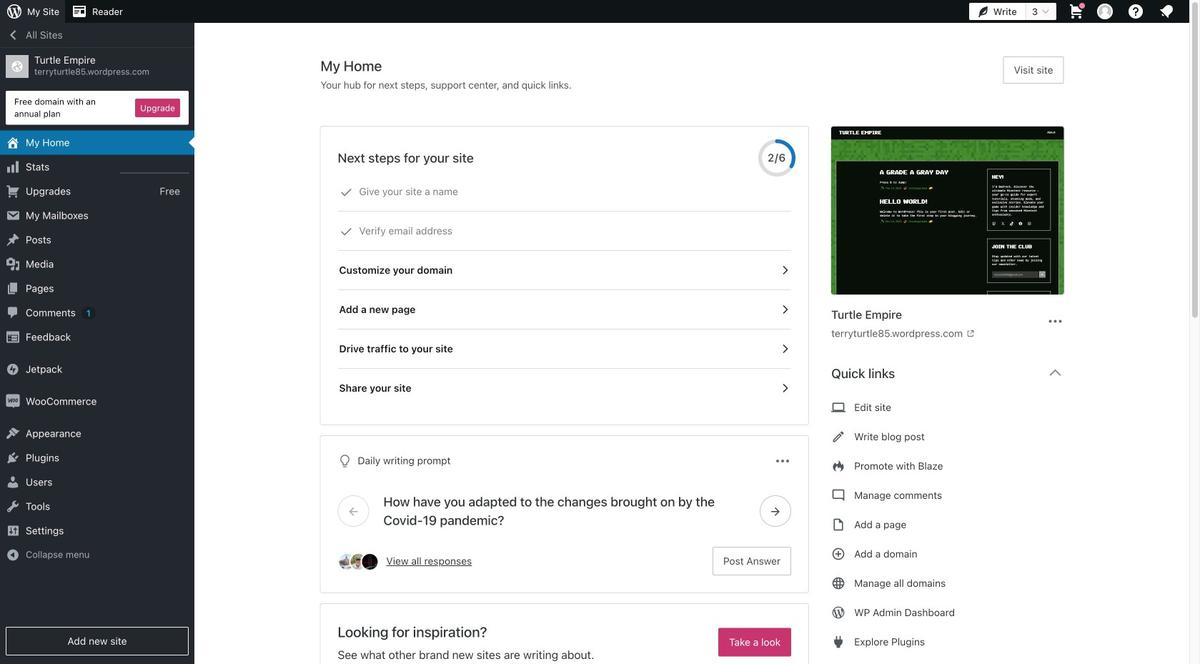 Task type: locate. For each thing, give the bounding box(es) containing it.
2 vertical spatial task enabled image
[[779, 382, 792, 395]]

0 vertical spatial task enabled image
[[779, 303, 792, 316]]

manage your notifications image
[[1158, 3, 1175, 20]]

answered users image down show previous prompt icon
[[349, 553, 368, 571]]

img image
[[6, 362, 20, 377], [6, 394, 20, 409]]

laptop image
[[832, 399, 846, 416]]

edit image
[[832, 428, 846, 445]]

mode_comment image
[[832, 487, 846, 504]]

progress bar
[[759, 139, 796, 177]]

1 vertical spatial img image
[[6, 394, 20, 409]]

main content
[[321, 56, 1076, 664]]

insert_drive_file image
[[832, 516, 846, 533]]

task enabled image
[[779, 303, 792, 316], [779, 342, 792, 355], [779, 382, 792, 395]]

answered users image
[[338, 553, 356, 571], [349, 553, 368, 571]]

2 answered users image from the left
[[349, 553, 368, 571]]

1 vertical spatial task enabled image
[[779, 342, 792, 355]]

1 img image from the top
[[6, 362, 20, 377]]

0 vertical spatial img image
[[6, 362, 20, 377]]

2 img image from the top
[[6, 394, 20, 409]]

task enabled image
[[779, 264, 792, 277]]

show next prompt image
[[769, 505, 782, 518]]

1 answered users image from the left
[[338, 553, 356, 571]]

answered users image left answered users icon
[[338, 553, 356, 571]]



Task type: describe. For each thing, give the bounding box(es) containing it.
show previous prompt image
[[347, 505, 360, 518]]

my profile image
[[1098, 4, 1113, 19]]

task complete image
[[340, 186, 353, 199]]

highest hourly views 0 image
[[121, 164, 189, 173]]

help image
[[1128, 3, 1145, 20]]

3 task enabled image from the top
[[779, 382, 792, 395]]

my shopping cart image
[[1068, 3, 1085, 20]]

answered users image
[[361, 553, 379, 571]]

more options for site turtle empire image
[[1047, 313, 1064, 330]]

toggle menu image
[[774, 453, 792, 470]]

1 task enabled image from the top
[[779, 303, 792, 316]]

launchpad checklist element
[[338, 172, 792, 408]]

2 task enabled image from the top
[[779, 342, 792, 355]]



Task type: vqa. For each thing, say whether or not it's contained in the screenshot.
the Partner
no



